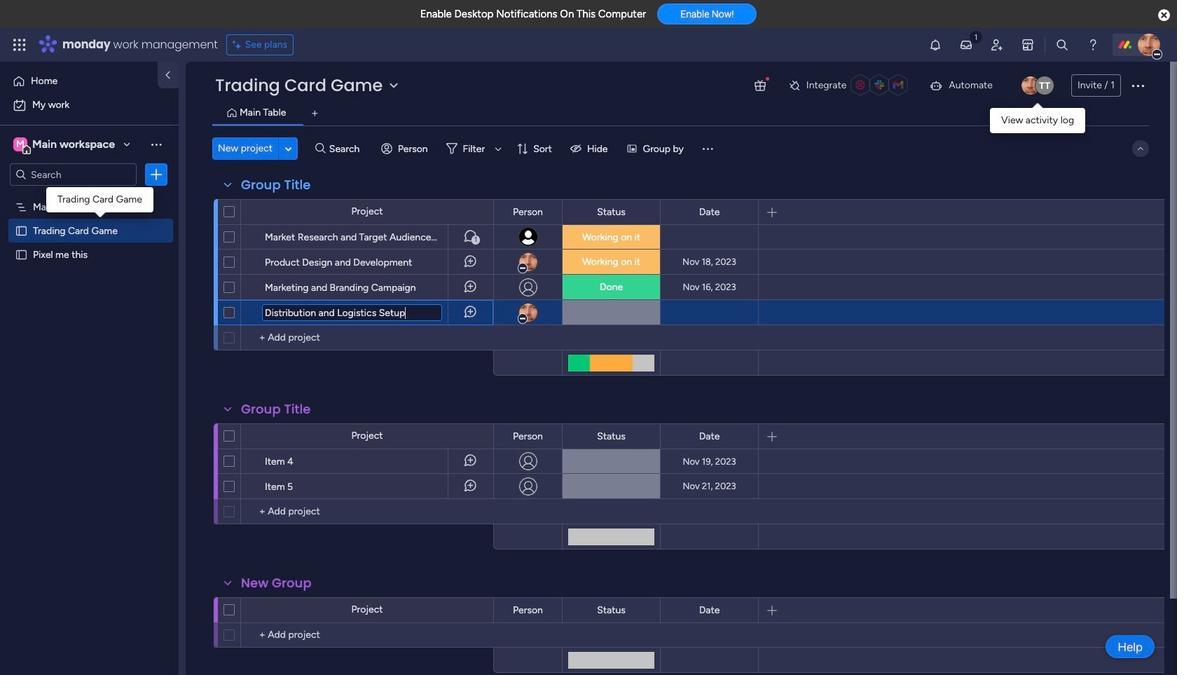 Task type: describe. For each thing, give the bounding box(es) containing it.
1 public board image from the top
[[15, 224, 28, 237]]

see plans image
[[233, 37, 245, 53]]

1 vertical spatial james peterson image
[[1022, 76, 1040, 95]]

2 + add project text field from the top
[[248, 627, 487, 643]]

2 vertical spatial option
[[0, 194, 179, 197]]

search everything image
[[1056, 38, 1070, 52]]

notifications image
[[929, 38, 943, 52]]

+ Add project text field
[[248, 329, 487, 346]]

select product image
[[13, 38, 27, 52]]

menu image
[[701, 142, 715, 156]]

1 vertical spatial option
[[8, 94, 170, 116]]

collapse image
[[1136, 143, 1147, 154]]

0 vertical spatial james peterson image
[[1138, 34, 1161, 56]]

workspace selection element
[[13, 136, 117, 154]]

help image
[[1086, 38, 1100, 52]]

terry turtle image
[[1036, 76, 1054, 95]]

workspace image
[[13, 137, 27, 152]]

invite members image
[[990, 38, 1004, 52]]

1 image
[[970, 29, 983, 45]]

1 + add project text field from the top
[[248, 503, 487, 520]]

2 public board image from the top
[[15, 247, 28, 261]]



Task type: vqa. For each thing, say whether or not it's contained in the screenshot.
v2 search icon
yes



Task type: locate. For each thing, give the bounding box(es) containing it.
tab list
[[212, 102, 1150, 125]]

0 vertical spatial + add project text field
[[248, 503, 487, 520]]

v2 search image
[[316, 141, 326, 156]]

0 vertical spatial public board image
[[15, 224, 28, 237]]

public board image
[[15, 224, 28, 237], [15, 247, 28, 261]]

None field
[[238, 176, 314, 194], [510, 204, 547, 220], [594, 204, 629, 220], [696, 204, 724, 220], [263, 305, 442, 320], [238, 400, 314, 418], [510, 429, 547, 444], [594, 429, 629, 444], [696, 429, 724, 444], [238, 574, 315, 592], [510, 602, 547, 618], [594, 602, 629, 618], [696, 602, 724, 618], [238, 176, 314, 194], [510, 204, 547, 220], [594, 204, 629, 220], [696, 204, 724, 220], [263, 305, 442, 320], [238, 400, 314, 418], [510, 429, 547, 444], [594, 429, 629, 444], [696, 429, 724, 444], [238, 574, 315, 592], [510, 602, 547, 618], [594, 602, 629, 618], [696, 602, 724, 618]]

option
[[8, 70, 149, 93], [8, 94, 170, 116], [0, 194, 179, 197]]

james peterson image down "dapulse close" icon
[[1138, 34, 1161, 56]]

Search in workspace field
[[29, 166, 117, 183]]

james peterson image down 'monday marketplace' icon
[[1022, 76, 1040, 95]]

1 horizontal spatial james peterson image
[[1138, 34, 1161, 56]]

james peterson image
[[1138, 34, 1161, 56], [1022, 76, 1040, 95]]

dapulse close image
[[1159, 8, 1171, 22]]

workspace options image
[[149, 137, 163, 151]]

update feed image
[[960, 38, 974, 52]]

1 vertical spatial public board image
[[15, 247, 28, 261]]

tab
[[304, 102, 326, 125]]

options image
[[1130, 77, 1147, 94], [149, 168, 163, 182], [195, 219, 206, 254], [195, 244, 206, 279], [195, 270, 206, 305], [195, 295, 206, 330], [195, 443, 206, 478], [195, 469, 206, 504]]

add view image
[[312, 108, 318, 119]]

arrow down image
[[490, 140, 507, 157]]

1 vertical spatial + add project text field
[[248, 627, 487, 643]]

Search field
[[326, 139, 368, 158]]

list box
[[0, 192, 179, 455]]

0 horizontal spatial james peterson image
[[1022, 76, 1040, 95]]

angle down image
[[285, 143, 292, 154]]

+ Add project text field
[[248, 503, 487, 520], [248, 627, 487, 643]]

monday marketplace image
[[1021, 38, 1035, 52]]

0 vertical spatial option
[[8, 70, 149, 93]]



